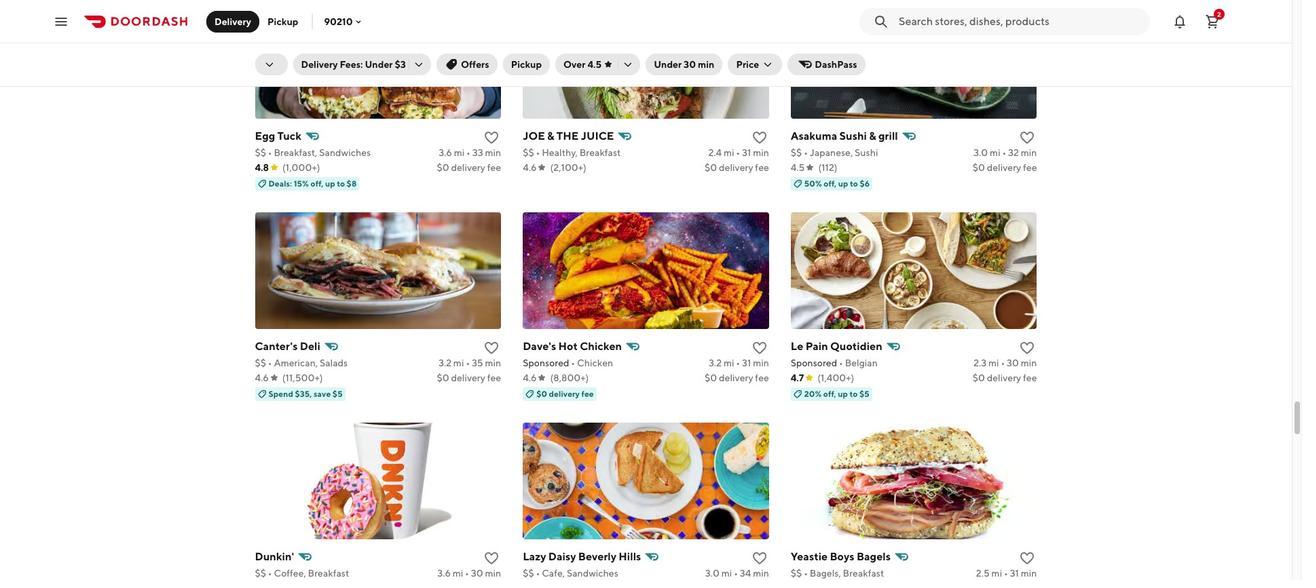 Task type: vqa. For each thing, say whether or not it's contained in the screenshot.


Task type: locate. For each thing, give the bounding box(es) containing it.
fee for dave's hot chicken
[[755, 373, 769, 384]]

delivery down (8,800+)
[[549, 389, 580, 399]]

2 vertical spatial 30
[[471, 568, 483, 579]]

fee down 3.6 mi • 33 min
[[487, 162, 501, 173]]

sponsored down the dave's
[[523, 358, 569, 369]]

3.0
[[974, 147, 988, 158], [705, 568, 720, 579]]

1 horizontal spatial 3.2
[[709, 358, 722, 369]]

3.6
[[439, 147, 452, 158], [437, 568, 451, 579]]

canter's deli
[[255, 340, 320, 353]]

to for asakuma sushi & grill
[[850, 179, 858, 189]]

mi
[[454, 147, 465, 158], [724, 147, 734, 158], [990, 147, 1000, 158], [453, 358, 464, 369], [724, 358, 734, 369], [988, 358, 999, 369], [453, 568, 463, 579], [721, 568, 732, 579], [992, 568, 1002, 579]]

up
[[325, 179, 335, 189], [838, 179, 848, 189], [838, 389, 848, 399]]

up down (1,400+)
[[838, 389, 848, 399]]

1 horizontal spatial sponsored
[[791, 358, 837, 369]]

sandwiches
[[319, 147, 371, 158], [567, 568, 618, 579]]

delivery
[[215, 16, 251, 27], [301, 59, 338, 70]]

chicken
[[580, 340, 622, 353], [577, 358, 613, 369]]

sandwiches for tuck
[[319, 147, 371, 158]]

egg
[[255, 130, 275, 143]]

belgian
[[845, 358, 878, 369]]

31 for dave's hot chicken
[[742, 358, 751, 369]]

& left the
[[547, 130, 554, 143]]

0 horizontal spatial breakfast
[[308, 568, 349, 579]]

fee
[[487, 162, 501, 173], [755, 162, 769, 173], [1023, 162, 1037, 173], [487, 373, 501, 384], [755, 373, 769, 384], [1023, 373, 1037, 384], [581, 389, 594, 399]]

0 horizontal spatial under
[[365, 59, 393, 70]]

4.8
[[255, 162, 269, 173]]

sponsored down pain
[[791, 358, 837, 369]]

$​0 delivery fee down 3.0 mi • 32 min
[[973, 162, 1037, 173]]

2 horizontal spatial breakfast
[[843, 568, 884, 579]]

31 for joe & the juice
[[742, 147, 751, 158]]

over 4.5 button
[[555, 54, 640, 75]]

0 horizontal spatial delivery
[[215, 16, 251, 27]]

up for le pain quotidien
[[838, 389, 848, 399]]

30 for dunkin'
[[471, 568, 483, 579]]

2 sponsored from the left
[[791, 358, 837, 369]]

pickup right delivery button
[[268, 16, 298, 27]]

min for hot
[[753, 358, 769, 369]]

click to add this store to your saved list image for daisy
[[751, 551, 768, 567]]

$​0 delivery fee down the 2.4 mi • 31 min
[[705, 162, 769, 173]]

notification bell image
[[1172, 13, 1188, 30]]

$$ down lazy
[[523, 568, 534, 579]]

0 vertical spatial 3.0
[[974, 147, 988, 158]]

3.6 for dunkin'
[[437, 568, 451, 579]]

4.5 right over
[[587, 59, 602, 70]]

1 horizontal spatial breakfast
[[580, 147, 621, 158]]

$$ down asakuma
[[791, 147, 802, 158]]

0 horizontal spatial 3.2
[[439, 358, 451, 369]]

breakfast
[[580, 147, 621, 158], [308, 568, 349, 579], [843, 568, 884, 579]]

1 vertical spatial 4.5
[[791, 162, 805, 173]]

3.2 for dave's hot chicken
[[709, 358, 722, 369]]

delivery down 3.0 mi • 32 min
[[987, 162, 1021, 173]]

34
[[740, 568, 751, 579]]

breakfast for yeastie boys bagels
[[843, 568, 884, 579]]

1 vertical spatial pickup
[[511, 59, 542, 70]]

breakfast down "bagels"
[[843, 568, 884, 579]]

2 & from the left
[[869, 130, 876, 143]]

0 vertical spatial pickup
[[268, 16, 298, 27]]

fees:
[[340, 59, 363, 70]]

click to add this store to your saved list image up 3.2 mi • 35 min
[[483, 340, 500, 356]]

fee down 3.2 mi • 35 min
[[487, 373, 501, 384]]

0 vertical spatial pickup button
[[259, 11, 306, 32]]

click to add this store to your saved list image up 3.6 mi • 33 min
[[483, 130, 500, 146]]

1 vertical spatial 3.0
[[705, 568, 720, 579]]

1 vertical spatial 31
[[742, 358, 751, 369]]

yeastie boys bagels
[[791, 551, 891, 563]]

15%
[[294, 179, 309, 189]]

mi for canter's deli
[[453, 358, 464, 369]]

1 sponsored from the left
[[523, 358, 569, 369]]

$5
[[333, 389, 343, 399], [859, 389, 869, 399]]

off, for le
[[823, 389, 836, 399]]

hot
[[558, 340, 578, 353]]

min
[[698, 59, 714, 70], [485, 147, 501, 158], [753, 147, 769, 158], [1021, 147, 1037, 158], [485, 358, 501, 369], [753, 358, 769, 369], [1021, 358, 1037, 369], [485, 568, 501, 579], [753, 568, 769, 579], [1021, 568, 1037, 579]]

1 horizontal spatial under
[[654, 59, 682, 70]]

mi for egg tuck
[[454, 147, 465, 158]]

0 horizontal spatial pickup
[[268, 16, 298, 27]]

joe
[[523, 130, 545, 143]]

$$ • japanese, sushi
[[791, 147, 878, 158]]

click to add this store to your saved list image for canter's deli
[[483, 340, 500, 356]]

0 vertical spatial 3.6
[[439, 147, 452, 158]]

0 horizontal spatial 3.0
[[705, 568, 720, 579]]

$​0 delivery fee for joe & the juice
[[705, 162, 769, 173]]

20%
[[804, 389, 822, 399]]

fee down 3.2 mi • 31 min
[[755, 373, 769, 384]]

mi for dave's hot chicken
[[724, 358, 734, 369]]

min for deli
[[485, 358, 501, 369]]

delivery
[[451, 162, 485, 173], [719, 162, 753, 173], [987, 162, 1021, 173], [451, 373, 485, 384], [719, 373, 753, 384], [987, 373, 1021, 384], [549, 389, 580, 399]]

$​0 delivery fee for le pain quotidien
[[973, 373, 1037, 384]]

off, down (112) at the right
[[824, 179, 836, 189]]

4.6 for dave's hot chicken
[[523, 373, 537, 384]]

sushi up $$ • japanese, sushi
[[839, 130, 867, 143]]

$$ down 'dunkin''
[[255, 568, 266, 579]]

click to add this store to your saved list image
[[483, 130, 500, 146], [751, 340, 768, 356], [1019, 340, 1036, 356], [483, 551, 500, 567], [751, 551, 768, 567]]

$$
[[255, 147, 266, 158], [523, 147, 534, 158], [791, 147, 802, 158], [255, 358, 266, 369], [255, 568, 266, 579], [523, 568, 534, 579], [791, 568, 802, 579]]

fee down the 2.4 mi • 31 min
[[755, 162, 769, 173]]

$0 delivery fee
[[536, 389, 594, 399]]

1 horizontal spatial $5
[[859, 389, 869, 399]]

$​0 delivery fee down 3.2 mi • 31 min
[[705, 373, 769, 384]]

0 vertical spatial 4.5
[[587, 59, 602, 70]]

chicken right hot
[[580, 340, 622, 353]]

delivery down the 2.4 mi • 31 min
[[719, 162, 753, 173]]

mi for asakuma sushi & grill
[[990, 147, 1000, 158]]

1 horizontal spatial delivery
[[301, 59, 338, 70]]

$$ for yeastie boys bagels
[[791, 568, 802, 579]]

4.6 down joe
[[523, 162, 537, 173]]

fee down "2.3 mi • 30 min"
[[1023, 373, 1037, 384]]

breakfast down "juice"
[[580, 147, 621, 158]]

spend
[[268, 389, 293, 399]]

$​0 down 3.2 mi • 31 min
[[705, 373, 717, 384]]

2 under from the left
[[654, 59, 682, 70]]

31
[[742, 147, 751, 158], [742, 358, 751, 369], [1010, 568, 1019, 579]]

4.6
[[523, 162, 537, 173], [255, 373, 269, 384], [523, 373, 537, 384]]

yeastie
[[791, 551, 828, 563]]

click to add this store to your saved list image up "2.3 mi • 30 min"
[[1019, 340, 1036, 356]]

click to add this store to your saved list image up 3.0 mi • 32 min
[[1019, 130, 1036, 146]]

delivery inside button
[[215, 16, 251, 27]]

fee for joe & the juice
[[755, 162, 769, 173]]

1 vertical spatial sushi
[[855, 147, 878, 158]]

$$ for lazy daisy beverly hills
[[523, 568, 534, 579]]

sponsored
[[523, 358, 569, 369], [791, 358, 837, 369]]

$$ down canter's
[[255, 358, 266, 369]]

0 horizontal spatial &
[[547, 130, 554, 143]]

3.0 for lazy daisy beverly hills
[[705, 568, 720, 579]]

0 horizontal spatial $5
[[333, 389, 343, 399]]

4.6 up $0
[[523, 373, 537, 384]]

2 3.2 from the left
[[709, 358, 722, 369]]

4.6 for joe & the juice
[[523, 162, 537, 173]]

to
[[337, 179, 345, 189], [850, 179, 858, 189], [850, 389, 858, 399]]

pickup
[[268, 16, 298, 27], [511, 59, 542, 70]]

$$ down yeastie
[[791, 568, 802, 579]]

1 vertical spatial chicken
[[577, 358, 613, 369]]

cafe,
[[542, 568, 565, 579]]

click to add this store to your saved list image up 2.5 mi • 31 min
[[1019, 551, 1036, 567]]

off, right 20%
[[823, 389, 836, 399]]

$5 right the 'save'
[[333, 389, 343, 399]]

1 vertical spatial delivery
[[301, 59, 338, 70]]

chicken for dave's hot chicken
[[580, 340, 622, 353]]

$$ for dunkin'
[[255, 568, 266, 579]]

$​0 delivery fee
[[437, 162, 501, 173], [705, 162, 769, 173], [973, 162, 1037, 173], [437, 373, 501, 384], [705, 373, 769, 384], [973, 373, 1037, 384]]

$6
[[860, 179, 870, 189]]

min for tuck
[[485, 147, 501, 158]]

(11,500+)
[[282, 373, 323, 384]]

sandwiches up the $8
[[319, 147, 371, 158]]

delivery down 3.6 mi • 33 min
[[451, 162, 485, 173]]

0 horizontal spatial 4.5
[[587, 59, 602, 70]]

$35,
[[295, 389, 312, 399]]

2 horizontal spatial 30
[[1007, 358, 1019, 369]]

the
[[557, 130, 579, 143]]

offers button
[[436, 54, 497, 75]]

1 horizontal spatial 30
[[684, 59, 696, 70]]

3.0 left 32
[[974, 147, 988, 158]]

&
[[547, 130, 554, 143], [869, 130, 876, 143]]

$​0 down 3.0 mi • 32 min
[[973, 162, 985, 173]]

$​0
[[437, 162, 449, 173], [705, 162, 717, 173], [973, 162, 985, 173], [437, 373, 449, 384], [705, 373, 717, 384], [973, 373, 985, 384]]

30
[[684, 59, 696, 70], [1007, 358, 1019, 369], [471, 568, 483, 579]]

asakuma
[[791, 130, 837, 143]]

pickup button
[[259, 11, 306, 32], [503, 54, 550, 75]]

$$ • coffee, breakfast
[[255, 568, 349, 579]]

90210 button
[[324, 16, 364, 27]]

1 horizontal spatial &
[[869, 130, 876, 143]]

$​0 for canter's deli
[[437, 373, 449, 384]]

click to add this store to your saved list image for tuck
[[483, 130, 500, 146]]

click to add this store to your saved list image for yeastie boys bagels
[[1019, 551, 1036, 567]]

$$ • cafe, sandwiches
[[523, 568, 618, 579]]

$3
[[395, 59, 406, 70]]

mi for le pain quotidien
[[988, 358, 999, 369]]

1 horizontal spatial pickup button
[[503, 54, 550, 75]]

sandwiches for daisy
[[567, 568, 618, 579]]

$5 down belgian
[[859, 389, 869, 399]]

3.2
[[439, 358, 451, 369], [709, 358, 722, 369]]

le
[[791, 340, 803, 353]]

sponsored for dave's
[[523, 358, 569, 369]]

to down (1,400+)
[[850, 389, 858, 399]]

chicken down the dave's hot chicken
[[577, 358, 613, 369]]

1 horizontal spatial 4.5
[[791, 162, 805, 173]]

fee down (8,800+)
[[581, 389, 594, 399]]

2.3
[[974, 358, 987, 369]]

0 horizontal spatial sandwiches
[[319, 147, 371, 158]]

2.4 mi • 31 min
[[708, 147, 769, 158]]

$​0 delivery fee down 3.6 mi • 33 min
[[437, 162, 501, 173]]

0 vertical spatial chicken
[[580, 340, 622, 353]]

off,
[[311, 179, 323, 189], [824, 179, 836, 189], [823, 389, 836, 399]]

1 vertical spatial 3.6
[[437, 568, 451, 579]]

0 vertical spatial delivery
[[215, 16, 251, 27]]

pickup left over
[[511, 59, 542, 70]]

4.6 up spend
[[255, 373, 269, 384]]

american,
[[274, 358, 318, 369]]

min for pain
[[1021, 358, 1037, 369]]

35
[[472, 358, 483, 369]]

sushi down asakuma sushi & grill
[[855, 147, 878, 158]]

$$ down joe
[[523, 147, 534, 158]]

$​0 for asakuma sushi & grill
[[973, 162, 985, 173]]

0 vertical spatial sandwiches
[[319, 147, 371, 158]]

2.5 mi • 31 min
[[976, 568, 1037, 579]]

delivery down "2.3 mi • 30 min"
[[987, 373, 1021, 384]]

4.5 up 50%
[[791, 162, 805, 173]]

pickup button left "90210" at top
[[259, 11, 306, 32]]

mi for lazy daisy beverly hills
[[721, 568, 732, 579]]

2 vertical spatial 31
[[1010, 568, 1019, 579]]

sandwiches down beverly
[[567, 568, 618, 579]]

$​0 down 2.4
[[705, 162, 717, 173]]

$​0 down 3.6 mi • 33 min
[[437, 162, 449, 173]]

pickup button left over
[[503, 54, 550, 75]]

click to add this store to your saved list image up the 2.4 mi • 31 min
[[751, 130, 768, 146]]

1 vertical spatial sandwiches
[[567, 568, 618, 579]]

up left $6 at top right
[[838, 179, 848, 189]]

click to add this store to your saved list image up 3.0 mi • 34 min
[[751, 551, 768, 567]]

fee for egg tuck
[[487, 162, 501, 173]]

dunkin'
[[255, 551, 294, 563]]

healthy,
[[542, 147, 578, 158]]

$​0 delivery fee down 3.2 mi • 35 min
[[437, 373, 501, 384]]

open menu image
[[53, 13, 69, 30]]

0 vertical spatial 30
[[684, 59, 696, 70]]

31 for yeastie boys bagels
[[1010, 568, 1019, 579]]

deli
[[300, 340, 320, 353]]

3 items, open order cart image
[[1204, 13, 1221, 30]]

offers
[[461, 59, 489, 70]]

1 3.2 from the left
[[439, 358, 451, 369]]

0 horizontal spatial 30
[[471, 568, 483, 579]]

click to add this store to your saved list image up 3.2 mi • 31 min
[[751, 340, 768, 356]]

$​0 down 2.3
[[973, 373, 985, 384]]

1 horizontal spatial sandwiches
[[567, 568, 618, 579]]

breakfast right coffee,
[[308, 568, 349, 579]]

click to add this store to your saved list image
[[751, 130, 768, 146], [1019, 130, 1036, 146], [483, 340, 500, 356], [1019, 551, 1036, 567]]

fee down 3.0 mi • 32 min
[[1023, 162, 1037, 173]]

pain
[[806, 340, 828, 353]]

delivery down 3.2 mi • 31 min
[[719, 373, 753, 384]]

price button
[[728, 54, 782, 75]]

delivery for asakuma sushi & grill
[[987, 162, 1021, 173]]

0 vertical spatial 31
[[742, 147, 751, 158]]

$​0 down 3.2 mi • 35 min
[[437, 373, 449, 384]]

•
[[268, 147, 272, 158], [466, 147, 470, 158], [536, 147, 540, 158], [736, 147, 740, 158], [804, 147, 808, 158], [1002, 147, 1006, 158], [268, 358, 272, 369], [466, 358, 470, 369], [571, 358, 575, 369], [736, 358, 740, 369], [839, 358, 843, 369], [1001, 358, 1005, 369], [268, 568, 272, 579], [465, 568, 469, 579], [536, 568, 540, 579], [734, 568, 738, 579], [804, 568, 808, 579], [1004, 568, 1008, 579]]

1 horizontal spatial pickup
[[511, 59, 542, 70]]

$$ for joe & the juice
[[523, 147, 534, 158]]

3.6 for egg tuck
[[439, 147, 452, 158]]

Store search: begin typing to search for stores available on DoorDash text field
[[899, 14, 1142, 29]]

delivery down 3.2 mi • 35 min
[[451, 373, 485, 384]]

3.0 left 34
[[705, 568, 720, 579]]

click to add this store to your saved list image for pain
[[1019, 340, 1036, 356]]

$$ up 4.8
[[255, 147, 266, 158]]

& left grill
[[869, 130, 876, 143]]

1 vertical spatial 30
[[1007, 358, 1019, 369]]

1 horizontal spatial 3.0
[[974, 147, 988, 158]]

0 horizontal spatial sponsored
[[523, 358, 569, 369]]

$​0 delivery fee down "2.3 mi • 30 min"
[[973, 373, 1037, 384]]

to left $6 at top right
[[850, 179, 858, 189]]



Task type: describe. For each thing, give the bounding box(es) containing it.
deals: 15% off, up to $8
[[268, 179, 357, 189]]

dashpass button
[[788, 54, 865, 75]]

sponsored • chicken
[[523, 358, 613, 369]]

$$ • healthy, breakfast
[[523, 147, 621, 158]]

30 for le pain quotidien
[[1007, 358, 1019, 369]]

asakuma sushi & grill
[[791, 130, 898, 143]]

click to add this store to your saved list image for joe & the juice
[[751, 130, 768, 146]]

under inside button
[[654, 59, 682, 70]]

$0
[[536, 389, 547, 399]]

4.6 for canter's deli
[[255, 373, 269, 384]]

lazy
[[523, 551, 546, 563]]

egg tuck
[[255, 130, 301, 143]]

bagels,
[[810, 568, 841, 579]]

(1,000+)
[[282, 162, 320, 173]]

delivery for canter's deli
[[451, 373, 485, 384]]

pickup for bottommost pickup "button"
[[511, 59, 542, 70]]

90210
[[324, 16, 353, 27]]

3.2 for canter's deli
[[439, 358, 451, 369]]

save
[[314, 389, 331, 399]]

$​0 delivery fee for asakuma sushi & grill
[[973, 162, 1037, 173]]

delivery fees: under $3
[[301, 59, 406, 70]]

0 horizontal spatial pickup button
[[259, 11, 306, 32]]

30 inside button
[[684, 59, 696, 70]]

tuck
[[277, 130, 301, 143]]

click to add this store to your saved list image up 3.6 mi • 30 min
[[483, 551, 500, 567]]

1 $5 from the left
[[333, 389, 343, 399]]

breakfast,
[[274, 147, 317, 158]]

1 & from the left
[[547, 130, 554, 143]]

1 under from the left
[[365, 59, 393, 70]]

$$ for egg tuck
[[255, 147, 266, 158]]

price
[[736, 59, 759, 70]]

min for sushi
[[1021, 147, 1037, 158]]

up for asakuma sushi & grill
[[838, 179, 848, 189]]

3.0 mi • 34 min
[[705, 568, 769, 579]]

2.5
[[976, 568, 990, 579]]

click to add this store to your saved list image for asakuma sushi & grill
[[1019, 130, 1036, 146]]

chicken for sponsored • chicken
[[577, 358, 613, 369]]

dave's hot chicken
[[523, 340, 622, 353]]

$$ • american, salads
[[255, 358, 348, 369]]

lazy daisy beverly hills
[[523, 551, 641, 563]]

mi for yeastie boys bagels
[[992, 568, 1002, 579]]

$$ for canter's deli
[[255, 358, 266, 369]]

4.7
[[791, 373, 804, 384]]

juice
[[581, 130, 614, 143]]

20% off, up to $5
[[804, 389, 869, 399]]

delivery for delivery
[[215, 16, 251, 27]]

under 30 min button
[[646, 54, 723, 75]]

up left the $8
[[325, 179, 335, 189]]

beverly
[[578, 551, 616, 563]]

(112)
[[818, 162, 837, 173]]

$​0 delivery fee for canter's deli
[[437, 373, 501, 384]]

fee for canter's deli
[[487, 373, 501, 384]]

(8,800+)
[[550, 373, 589, 384]]

$​0 delivery fee for egg tuck
[[437, 162, 501, 173]]

dave's
[[523, 340, 556, 353]]

le pain quotidien
[[791, 340, 882, 353]]

delivery for egg tuck
[[451, 162, 485, 173]]

quotidien
[[830, 340, 882, 353]]

33
[[472, 147, 483, 158]]

delivery for delivery fees: under $3
[[301, 59, 338, 70]]

$8
[[347, 179, 357, 189]]

dashpass
[[815, 59, 857, 70]]

$$ • breakfast, sandwiches
[[255, 147, 371, 158]]

32
[[1008, 147, 1019, 158]]

0 vertical spatial sushi
[[839, 130, 867, 143]]

$​0 for dave's hot chicken
[[705, 373, 717, 384]]

off, right '15%'
[[311, 179, 323, 189]]

coffee,
[[274, 568, 306, 579]]

deals:
[[268, 179, 292, 189]]

$$ for asakuma sushi & grill
[[791, 147, 802, 158]]

mi for dunkin'
[[453, 568, 463, 579]]

fee for le pain quotidien
[[1023, 373, 1037, 384]]

3.0 for asakuma sushi & grill
[[974, 147, 988, 158]]

1 vertical spatial pickup button
[[503, 54, 550, 75]]

mi for joe & the juice
[[724, 147, 734, 158]]

2.3 mi • 30 min
[[974, 358, 1037, 369]]

breakfast for joe & the juice
[[580, 147, 621, 158]]

delivery for joe & the juice
[[719, 162, 753, 173]]

to for le pain quotidien
[[850, 389, 858, 399]]

min for daisy
[[753, 568, 769, 579]]

fee for asakuma sushi & grill
[[1023, 162, 1037, 173]]

2.4
[[708, 147, 722, 158]]

spend $35, save $5
[[268, 389, 343, 399]]

3.0 mi • 32 min
[[974, 147, 1037, 158]]

delivery button
[[206, 11, 259, 32]]

joe & the juice
[[523, 130, 614, 143]]

boys
[[830, 551, 854, 563]]

under 30 min
[[654, 59, 714, 70]]

to left the $8
[[337, 179, 345, 189]]

3.2 mi • 31 min
[[709, 358, 769, 369]]

(2,100+)
[[550, 162, 586, 173]]

salads
[[320, 358, 348, 369]]

min for &
[[753, 147, 769, 158]]

2
[[1217, 10, 1221, 18]]

2 button
[[1199, 8, 1226, 35]]

japanese,
[[810, 147, 853, 158]]

pickup for the left pickup "button"
[[268, 16, 298, 27]]

canter's
[[255, 340, 298, 353]]

4.5 inside "button"
[[587, 59, 602, 70]]

click to add this store to your saved list image for hot
[[751, 340, 768, 356]]

min for boys
[[1021, 568, 1037, 579]]

$​0 for egg tuck
[[437, 162, 449, 173]]

(1,400+)
[[818, 373, 854, 384]]

$​0 for joe & the juice
[[705, 162, 717, 173]]

grill
[[878, 130, 898, 143]]

sponsored • belgian
[[791, 358, 878, 369]]

sponsored for le
[[791, 358, 837, 369]]

bagels
[[857, 551, 891, 563]]

$$ • bagels, breakfast
[[791, 568, 884, 579]]

breakfast for dunkin'
[[308, 568, 349, 579]]

hills
[[619, 551, 641, 563]]

3.2 mi • 35 min
[[439, 358, 501, 369]]

off, for asakuma
[[824, 179, 836, 189]]

over 4.5
[[563, 59, 602, 70]]

3.6 mi • 33 min
[[439, 147, 501, 158]]

delivery for dave's hot chicken
[[719, 373, 753, 384]]

daisy
[[548, 551, 576, 563]]

delivery for le pain quotidien
[[987, 373, 1021, 384]]

over
[[563, 59, 586, 70]]

50% off, up to $6
[[804, 179, 870, 189]]

$​0 delivery fee for dave's hot chicken
[[705, 373, 769, 384]]

2 $5 from the left
[[859, 389, 869, 399]]

$​0 for le pain quotidien
[[973, 373, 985, 384]]

50%
[[804, 179, 822, 189]]

min inside button
[[698, 59, 714, 70]]



